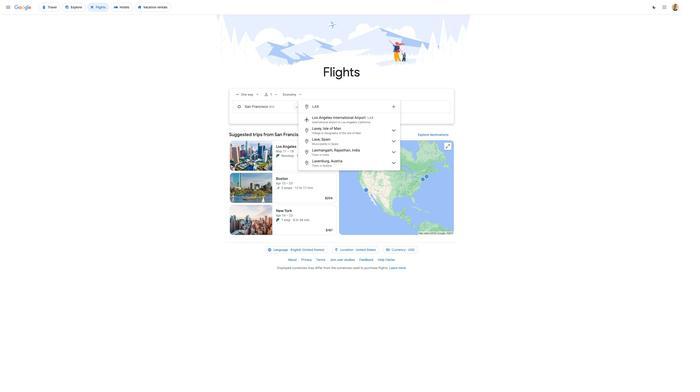 Task type: vqa. For each thing, say whether or not it's contained in the screenshot.
the topmost Send
no



Task type: locate. For each thing, give the bounding box(es) containing it.
toggle nearby airports for laxmangarh, rajasthan, india image
[[391, 150, 396, 155]]

56 US dollars text field
[[327, 164, 333, 168]]

main menu image
[[5, 5, 11, 10]]

187 US dollars text field
[[326, 229, 333, 233]]

frontier image for 187 us dollars text box in the bottom of the page
[[276, 219, 280, 222]]

0 vertical spatial frontier image
[[276, 154, 280, 158]]

frontier image
[[276, 154, 280, 158], [276, 219, 280, 222]]

None field
[[233, 91, 261, 99], [281, 91, 305, 99], [233, 91, 261, 99], [281, 91, 305, 99]]

list box inside enter your destination dialog
[[299, 113, 400, 171]]

0 horizontal spatial  image
[[291, 218, 292, 223]]

Where to?  text field
[[312, 102, 388, 112]]

Departure text field
[[377, 101, 447, 113]]

list box
[[299, 113, 400, 171]]

 image
[[293, 186, 294, 191], [291, 218, 292, 223]]

2 frontier image from the top
[[276, 219, 280, 222]]

Flight search field
[[226, 89, 458, 171]]

1 vertical spatial  image
[[291, 218, 292, 223]]

0 vertical spatial  image
[[293, 186, 294, 191]]

1 horizontal spatial  image
[[293, 186, 294, 191]]

destination, select multiple airports image
[[391, 104, 396, 110]]

 image
[[295, 154, 296, 158]]

206 US dollars text field
[[325, 196, 333, 201]]

1 vertical spatial frontier image
[[276, 219, 280, 222]]

laxmangarh, rajasthan, india option
[[299, 147, 400, 158]]

1 frontier image from the top
[[276, 154, 280, 158]]

enter your destination dialog
[[298, 100, 400, 171]]



Task type: describe. For each thing, give the bounding box(es) containing it.
frontier, spirit, and sun country airlines image
[[276, 186, 280, 190]]

laxey, isle of man option
[[299, 125, 400, 136]]

Where from? San Francisco SFO text field
[[233, 101, 297, 113]]

laxe, spain option
[[299, 136, 400, 147]]

 image for frontier icon corresponding to 187 us dollars text box in the bottom of the page
[[291, 218, 292, 223]]

frontier image for 56 us dollars text box
[[276, 154, 280, 158]]

change appearance image
[[649, 2, 660, 13]]

toggle nearby airports for laxey, isle of man image
[[391, 128, 396, 133]]

toggle nearby airports for laxenburg, austria image
[[391, 161, 396, 166]]

suggested trips from san francisco region
[[229, 130, 454, 237]]

toggle nearby airports for laxe, spain image
[[391, 139, 396, 144]]

 image for frontier, spirit, and sun country airlines icon
[[293, 186, 294, 191]]

los angeles international airport (lax) option
[[299, 114, 400, 125]]

laxenburg, austria option
[[299, 158, 400, 169]]



